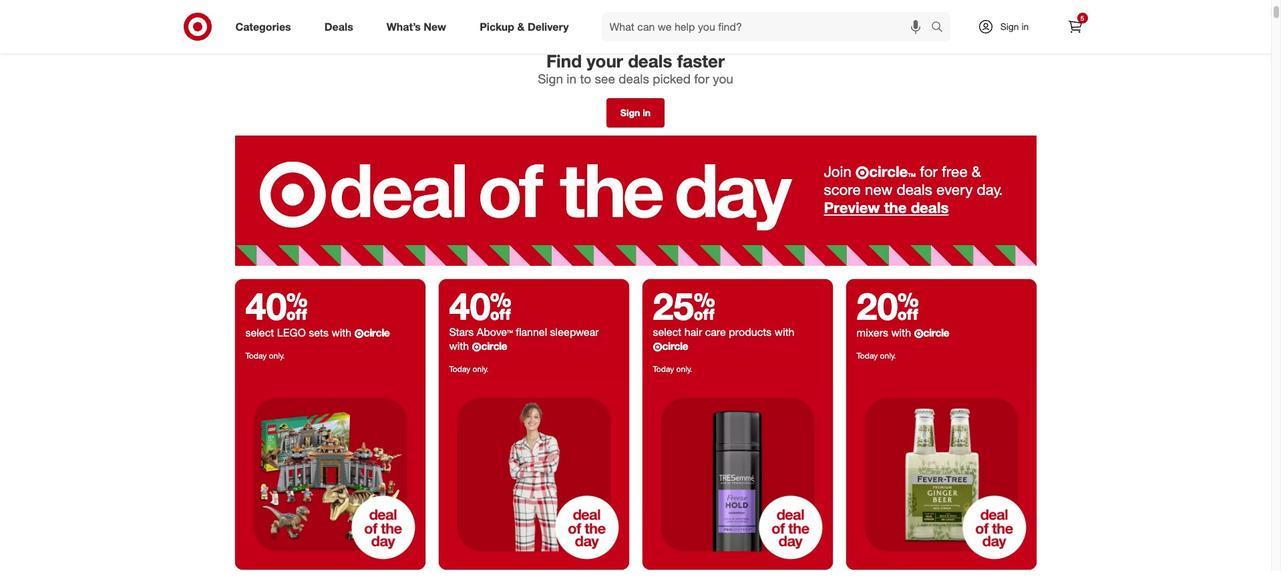 Task type: locate. For each thing, give the bounding box(es) containing it.
today for select lego sets with
[[246, 351, 267, 361]]

mixers with
[[857, 326, 915, 340]]

sign left 5 link
[[1001, 21, 1020, 32]]

categories link
[[224, 12, 308, 41]]

sign in button
[[607, 98, 665, 128]]

sign in
[[1001, 21, 1029, 32], [621, 107, 651, 118]]

sign in down find your deals faster sign in to see deals picked for you on the top of the page
[[621, 107, 651, 118]]

40
[[246, 284, 308, 329], [449, 284, 512, 329]]

target deal of the day image for select lego sets with
[[235, 380, 425, 570]]

only. down stars above ™
[[473, 364, 489, 374]]

lego
[[277, 326, 306, 340]]

sign
[[1001, 21, 1020, 32], [538, 71, 563, 86], [621, 107, 640, 118]]

1 horizontal spatial &
[[972, 162, 982, 180]]

1 horizontal spatial sign in
[[1001, 21, 1029, 32]]

for
[[695, 71, 710, 86], [920, 162, 938, 180]]

0 horizontal spatial sign
[[538, 71, 563, 86]]

flannel
[[516, 326, 547, 339]]

1 horizontal spatial for
[[920, 162, 938, 180]]

&
[[518, 20, 525, 33], [972, 162, 982, 180]]

20
[[857, 284, 920, 329]]

What can we help you find? suggestions appear below search field
[[602, 12, 935, 41]]

new
[[865, 180, 893, 198]]

deals right the
[[911, 198, 949, 216]]

with right products at the right bottom
[[775, 326, 795, 339]]

0 horizontal spatial select
[[246, 326, 274, 340]]

& right free
[[972, 162, 982, 180]]

1 vertical spatial for
[[920, 162, 938, 180]]

in down find your deals faster sign in to see deals picked for you on the top of the page
[[643, 107, 651, 118]]

0 horizontal spatial &
[[518, 20, 525, 33]]

25 select hair care products with circle
[[653, 284, 795, 353]]

for left you
[[695, 71, 710, 86]]

with
[[775, 326, 795, 339], [332, 326, 352, 340], [892, 326, 912, 340], [449, 340, 469, 353]]

sleepwear
[[550, 326, 599, 339]]

delivery
[[528, 20, 569, 33]]

find
[[547, 50, 582, 72]]

you
[[713, 71, 734, 86]]

in left to
[[567, 71, 577, 86]]

today only. for stars above
[[449, 364, 489, 374]]

today down select lego sets with
[[246, 351, 267, 361]]

2 40 from the left
[[449, 284, 512, 329]]

only. down mixers with at the bottom right
[[881, 351, 896, 361]]

1 horizontal spatial 40
[[449, 284, 512, 329]]

your
[[587, 50, 624, 72]]

sign down find your deals faster sign in to see deals picked for you on the top of the page
[[621, 107, 640, 118]]

today down "25"
[[653, 364, 675, 374]]

only. down hair
[[677, 364, 693, 374]]

the
[[885, 198, 907, 216]]

& inside the 'for free & score new deals every day. preview the deals'
[[972, 162, 982, 180]]

new
[[424, 20, 447, 33]]

tm
[[908, 172, 916, 178]]

what's new link
[[375, 12, 463, 41]]

search
[[925, 21, 957, 34]]

select inside 25 select hair care products with circle
[[653, 326, 682, 339]]

for inside the 'for free & score new deals every day. preview the deals'
[[920, 162, 938, 180]]

today only. down lego
[[246, 351, 285, 361]]

today
[[246, 351, 267, 361], [857, 351, 878, 361], [449, 364, 471, 374], [653, 364, 675, 374]]

deals right see
[[619, 71, 650, 86]]

select lego sets with
[[246, 326, 355, 340]]

& right pickup
[[518, 20, 525, 33]]

circle inside 25 select hair care products with circle
[[663, 340, 689, 353]]

1 vertical spatial sign in
[[621, 107, 651, 118]]

select
[[653, 326, 682, 339], [246, 326, 274, 340]]

only. down lego
[[269, 351, 285, 361]]

target deal of the day image for select hair care products with
[[643, 380, 833, 570]]

in left 5 link
[[1022, 21, 1029, 32]]

deals
[[325, 20, 353, 33]]

what's
[[387, 20, 421, 33]]

1 horizontal spatial select
[[653, 326, 682, 339]]

circle for select lego sets with
[[364, 326, 390, 340]]

select left hair
[[653, 326, 682, 339]]

circle
[[870, 162, 908, 180], [364, 326, 390, 340], [924, 326, 950, 340], [481, 340, 507, 353], [663, 340, 689, 353]]

today only. down stars
[[449, 364, 489, 374]]

deals
[[628, 50, 673, 72], [619, 71, 650, 86], [897, 180, 933, 198], [911, 198, 949, 216]]

1 horizontal spatial sign
[[621, 107, 640, 118]]

0 vertical spatial for
[[695, 71, 710, 86]]

see
[[595, 71, 616, 86]]

0 horizontal spatial for
[[695, 71, 710, 86]]

only.
[[269, 351, 285, 361], [881, 351, 896, 361], [473, 364, 489, 374], [677, 364, 693, 374]]

faster
[[677, 50, 725, 72]]

2 horizontal spatial sign
[[1001, 21, 1020, 32]]

1 vertical spatial sign
[[538, 71, 563, 86]]

target deal of the day image
[[235, 136, 1037, 266], [235, 380, 425, 570], [439, 380, 629, 570], [643, 380, 833, 570], [846, 380, 1037, 570]]

for inside find your deals faster sign in to see deals picked for you
[[695, 71, 710, 86]]

0 horizontal spatial 40
[[246, 284, 308, 329]]

today only. down mixers
[[857, 351, 896, 361]]

2 horizontal spatial in
[[1022, 21, 1029, 32]]

today for mixers with
[[857, 351, 878, 361]]

only. for mixers with
[[881, 351, 896, 361]]

2 vertical spatial sign
[[621, 107, 640, 118]]

0 vertical spatial &
[[518, 20, 525, 33]]

sign in link
[[967, 12, 1050, 41]]

0 horizontal spatial sign in
[[621, 107, 651, 118]]

only. for stars above
[[473, 364, 489, 374]]

sign in left 5 link
[[1001, 21, 1029, 32]]

join ◎ circle tm
[[824, 162, 916, 180]]

today only. down hair
[[653, 364, 693, 374]]

in
[[1022, 21, 1029, 32], [567, 71, 577, 86], [643, 107, 651, 118]]

in inside find your deals faster sign in to see deals picked for you
[[567, 71, 577, 86]]

today down stars
[[449, 364, 471, 374]]

1 vertical spatial &
[[972, 162, 982, 180]]

today only.
[[246, 351, 285, 361], [857, 351, 896, 361], [449, 364, 489, 374], [653, 364, 693, 374]]

1 horizontal spatial in
[[643, 107, 651, 118]]

circle for mixers with
[[924, 326, 950, 340]]

today down mixers
[[857, 351, 878, 361]]

sign left to
[[538, 71, 563, 86]]

with down stars
[[449, 340, 469, 353]]

today for select hair care products with
[[653, 364, 675, 374]]

◎
[[856, 165, 870, 180]]

for right tm
[[920, 162, 938, 180]]

1 vertical spatial in
[[567, 71, 577, 86]]

select left lego
[[246, 326, 274, 340]]

1 40 from the left
[[246, 284, 308, 329]]

only. for select lego sets with
[[269, 351, 285, 361]]

circle for stars above
[[481, 340, 507, 353]]

0 horizontal spatial in
[[567, 71, 577, 86]]

2 vertical spatial in
[[643, 107, 651, 118]]



Task type: vqa. For each thing, say whether or not it's contained in the screenshot.
Today corresponding to select hair care products with
yes



Task type: describe. For each thing, give the bounding box(es) containing it.
0 vertical spatial sign in
[[1001, 21, 1029, 32]]

target deal of the day image for stars above
[[439, 380, 629, 570]]

sets
[[309, 326, 329, 340]]

sign in inside button
[[621, 107, 651, 118]]

™
[[507, 326, 513, 339]]

in inside button
[[643, 107, 651, 118]]

40 for select lego sets with
[[246, 284, 308, 329]]

search button
[[925, 12, 957, 44]]

deals right your
[[628, 50, 673, 72]]

target deal of the day image for mixers with
[[846, 380, 1037, 570]]

flannel sleepwear with
[[449, 326, 599, 353]]

with right mixers
[[892, 326, 912, 340]]

to
[[580, 71, 592, 86]]

categories
[[236, 20, 291, 33]]

care
[[706, 326, 726, 339]]

products
[[729, 326, 772, 339]]

with inside 'flannel sleepwear with'
[[449, 340, 469, 353]]

25
[[653, 284, 716, 329]]

preview
[[824, 198, 880, 216]]

deals down tm
[[897, 180, 933, 198]]

pickup
[[480, 20, 515, 33]]

today only. for mixers with
[[857, 351, 896, 361]]

& inside "link"
[[518, 20, 525, 33]]

with inside 25 select hair care products with circle
[[775, 326, 795, 339]]

today for stars above
[[449, 364, 471, 374]]

sign inside find your deals faster sign in to see deals picked for you
[[538, 71, 563, 86]]

score
[[824, 180, 861, 198]]

40 for stars above
[[449, 284, 512, 329]]

hair
[[685, 326, 703, 339]]

0 vertical spatial in
[[1022, 21, 1029, 32]]

what's new
[[387, 20, 447, 33]]

day.
[[977, 180, 1003, 198]]

stars above ™
[[449, 326, 513, 339]]

pickup & delivery link
[[469, 12, 586, 41]]

5
[[1081, 14, 1085, 22]]

for free & score new deals every day. preview the deals
[[824, 162, 1003, 216]]

join
[[824, 162, 852, 180]]

picked
[[653, 71, 691, 86]]

every
[[937, 180, 973, 198]]

pickup & delivery
[[480, 20, 569, 33]]

0 vertical spatial sign
[[1001, 21, 1020, 32]]

5 link
[[1061, 12, 1090, 41]]

sign inside button
[[621, 107, 640, 118]]

mixers
[[857, 326, 889, 340]]

with right sets on the left
[[332, 326, 352, 340]]

stars
[[449, 326, 474, 339]]

deals link
[[313, 12, 370, 41]]

free
[[942, 162, 968, 180]]

find your deals faster sign in to see deals picked for you
[[538, 50, 734, 86]]

target image
[[553, 0, 596, 42]]

today only. for select lego sets with
[[246, 351, 285, 361]]

today only. for select hair care products with
[[653, 364, 693, 374]]

above
[[477, 326, 507, 339]]

only. for select hair care products with
[[677, 364, 693, 374]]



